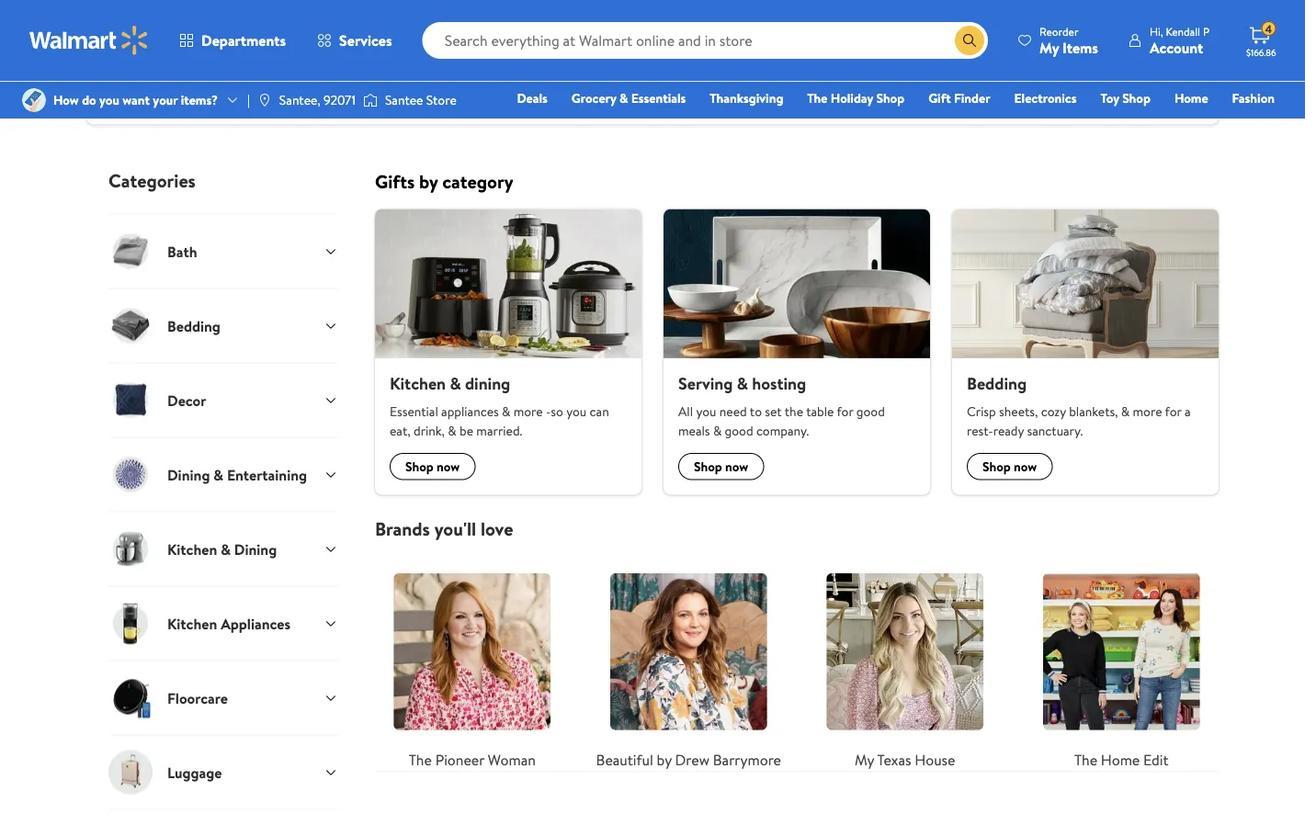 Task type: locate. For each thing, give the bounding box(es) containing it.
more left -
[[513, 402, 543, 420]]

shop inside the holiday shop link
[[876, 89, 905, 107]]

kitchen & dining list item
[[364, 209, 653, 495]]

how do you want your items?
[[53, 91, 218, 109]]

to
[[750, 402, 762, 420]]

0 horizontal spatial good
[[725, 421, 753, 439]]

1 shop now from the left
[[405, 458, 460, 476]]

dining & entertaining
[[167, 464, 307, 485]]

good down "need"
[[725, 421, 753, 439]]

brands
[[375, 516, 430, 541]]

dining
[[465, 372, 510, 395]]

set
[[765, 402, 782, 420]]

fashion link
[[1224, 88, 1283, 108]]

shop right toy
[[1122, 89, 1151, 107]]

kitchen & dining
[[167, 539, 277, 559]]

electronics link
[[1006, 88, 1085, 108]]

1 vertical spatial by
[[657, 750, 672, 770]]

grocery
[[572, 89, 616, 107]]

1 vertical spatial dining
[[234, 539, 277, 559]]

good right table
[[856, 402, 885, 420]]

0 vertical spatial bedding
[[167, 316, 220, 336]]

home left edit
[[1101, 750, 1140, 770]]

shop now down the drink,
[[405, 458, 460, 476]]

decor button
[[108, 363, 338, 437]]

First name text field
[[108, 44, 404, 95]]

the for the holiday shop
[[807, 89, 828, 107]]

table
[[806, 402, 834, 420]]

bedding up decor
[[167, 316, 220, 336]]

list containing kitchen & dining
[[364, 209, 1230, 495]]

by inside beautiful by drew barrymore link
[[657, 750, 672, 770]]

the left edit
[[1074, 750, 1097, 770]]

the holiday shop link
[[799, 88, 913, 108]]

2 list from the top
[[364, 540, 1230, 771]]

2 more from the left
[[1133, 402, 1162, 420]]

& up married.
[[502, 402, 510, 420]]

1 horizontal spatial by
[[657, 750, 672, 770]]

shop now inside the kitchen & dining "list item"
[[405, 458, 460, 476]]

store
[[426, 91, 457, 109]]

 image right |
[[257, 93, 272, 108]]

0 horizontal spatial bedding
[[167, 316, 220, 336]]

now
[[437, 458, 460, 476], [725, 458, 748, 476], [1014, 458, 1037, 476]]

& inside dropdown button
[[221, 539, 231, 559]]

shop
[[876, 89, 905, 107], [1122, 89, 1151, 107], [405, 458, 434, 476], [694, 458, 722, 476], [983, 458, 1011, 476]]

finder
[[954, 89, 990, 107]]

kitchen & dining essential appliances & more -so you can eat, drink, & be married.
[[390, 372, 609, 439]]

1 vertical spatial list
[[364, 540, 1230, 771]]

deals link
[[509, 88, 556, 108]]

1 horizontal spatial good
[[856, 402, 885, 420]]

kendall
[[1166, 23, 1200, 39]]

toy shop link
[[1092, 88, 1159, 108]]

list containing the pioneer woman
[[364, 540, 1230, 771]]

0 horizontal spatial more
[[513, 402, 543, 420]]

0 horizontal spatial for
[[837, 402, 853, 420]]

shop now
[[405, 458, 460, 476], [694, 458, 748, 476], [983, 458, 1037, 476]]

santee
[[385, 91, 423, 109]]

your
[[153, 91, 178, 109]]

0 horizontal spatial you
[[99, 91, 119, 109]]

bedding inside "dropdown button"
[[167, 316, 220, 336]]

kitchen appliances
[[167, 613, 291, 634]]

now down "need"
[[725, 458, 748, 476]]

ready
[[993, 421, 1024, 439]]

more for sheets,
[[1133, 402, 1162, 420]]

kitchen inside dropdown button
[[167, 539, 217, 559]]

the
[[785, 402, 803, 420]]

bedding button
[[108, 288, 338, 363]]

dining down decor
[[167, 464, 210, 485]]

1 vertical spatial good
[[725, 421, 753, 439]]

registry
[[1119, 52, 1175, 75]]

you right do
[[99, 91, 119, 109]]

serving
[[678, 372, 733, 395]]

floorcare
[[167, 688, 228, 708]]

appliances
[[221, 613, 291, 634]]

1 list from the top
[[364, 209, 1230, 495]]

& left "entertaining"
[[213, 464, 223, 485]]

 image right 92071 at the top left
[[363, 91, 378, 109]]

walmart+ link
[[1212, 114, 1283, 134]]

kitchen inside kitchen & dining essential appliances & more -so you can eat, drink, & be married.
[[390, 372, 446, 395]]

one debit link
[[1126, 114, 1204, 134]]

-
[[546, 402, 551, 420]]

0 vertical spatial home
[[1175, 89, 1208, 107]]

for right table
[[837, 402, 853, 420]]

for inside serving & hosting all you need to set the table for good meals & good company.
[[837, 402, 853, 420]]

1 horizontal spatial shop now
[[694, 458, 748, 476]]

0 horizontal spatial the
[[409, 750, 432, 770]]

now inside bedding "list item"
[[1014, 458, 1037, 476]]

now down ready
[[1014, 458, 1037, 476]]

1 horizontal spatial bedding
[[967, 372, 1027, 395]]

luggage button
[[108, 735, 338, 809]]

holiday
[[831, 89, 873, 107]]

bedding up crisp
[[967, 372, 1027, 395]]

1 horizontal spatial  image
[[363, 91, 378, 109]]

home
[[1175, 89, 1208, 107], [1101, 750, 1140, 770]]

find registry
[[1083, 52, 1175, 75]]

decor
[[167, 390, 206, 410]]

now down the be
[[437, 458, 460, 476]]

1 vertical spatial kitchen
[[167, 539, 217, 559]]

sheets,
[[999, 402, 1038, 420]]

more inside the bedding crisp sheets, cozy blankets, & more for a rest-ready sanctuary.
[[1133, 402, 1162, 420]]

shop now down meals
[[694, 458, 748, 476]]

bedding inside the bedding crisp sheets, cozy blankets, & more for a rest-ready sanctuary.
[[967, 372, 1027, 395]]

0 horizontal spatial  image
[[257, 93, 272, 108]]

bedding for bedding
[[167, 316, 220, 336]]

1 horizontal spatial now
[[725, 458, 748, 476]]

& up kitchen appliances dropdown button
[[221, 539, 231, 559]]

departments
[[201, 30, 286, 51]]

you right "all"
[[696, 402, 716, 420]]

list for gifts by category
[[364, 209, 1230, 495]]

2 for from the left
[[1165, 402, 1182, 420]]

dining up appliances
[[234, 539, 277, 559]]

by
[[419, 169, 438, 194], [657, 750, 672, 770]]

2 horizontal spatial now
[[1014, 458, 1037, 476]]

the left pioneer
[[409, 750, 432, 770]]

floorcare button
[[108, 660, 338, 735]]

1 now from the left
[[437, 458, 460, 476]]

electronics
[[1014, 89, 1077, 107]]

you right so
[[566, 402, 587, 420]]

meals
[[678, 421, 710, 439]]

kitchen for dining
[[390, 372, 446, 395]]

for left a
[[1165, 402, 1182, 420]]

3 shop now from the left
[[983, 458, 1037, 476]]

love
[[481, 516, 513, 541]]

a
[[1185, 402, 1191, 420]]

list
[[364, 209, 1230, 495], [364, 540, 1230, 771]]

hosting
[[752, 372, 806, 395]]

0 vertical spatial list
[[364, 209, 1230, 495]]

by for gifts
[[419, 169, 438, 194]]

kitchen left appliances
[[167, 613, 217, 634]]

0 horizontal spatial by
[[419, 169, 438, 194]]

shop down meals
[[694, 458, 722, 476]]

by right gifts
[[419, 169, 438, 194]]

shop for bedding
[[983, 458, 1011, 476]]

0 horizontal spatial my
[[855, 750, 874, 770]]

0 horizontal spatial now
[[437, 458, 460, 476]]

 image
[[22, 88, 46, 112]]

by left drew
[[657, 750, 672, 770]]

more left a
[[1133, 402, 1162, 420]]

1 more from the left
[[513, 402, 543, 420]]

appliances
[[441, 402, 499, 420]]

kitchen up kitchen appliances dropdown button
[[167, 539, 217, 559]]

0 vertical spatial good
[[856, 402, 885, 420]]

1 vertical spatial bedding
[[967, 372, 1027, 395]]

shop now for dining
[[405, 458, 460, 476]]

dining inside dropdown button
[[234, 539, 277, 559]]

1 horizontal spatial the
[[807, 89, 828, 107]]

& right meals
[[713, 421, 722, 439]]

shop now inside serving & hosting list item
[[694, 458, 748, 476]]

& right blankets,
[[1121, 402, 1130, 420]]

beautiful by drew barrymore
[[596, 750, 781, 770]]

2 horizontal spatial shop now
[[983, 458, 1037, 476]]

2 vertical spatial kitchen
[[167, 613, 217, 634]]

one
[[1134, 115, 1162, 133]]

want
[[122, 91, 150, 109]]

shop inside the kitchen & dining "list item"
[[405, 458, 434, 476]]

3 now from the left
[[1014, 458, 1037, 476]]

&
[[619, 89, 628, 107], [450, 372, 461, 395], [737, 372, 748, 395], [502, 402, 510, 420], [1121, 402, 1130, 420], [448, 421, 456, 439], [713, 421, 722, 439], [213, 464, 223, 485], [221, 539, 231, 559]]

list for brands you'll love
[[364, 540, 1230, 771]]

now for dining
[[437, 458, 460, 476]]

more inside kitchen & dining essential appliances & more -so you can eat, drink, & be married.
[[513, 402, 543, 420]]

1 horizontal spatial for
[[1165, 402, 1182, 420]]

0 horizontal spatial home
[[1101, 750, 1140, 770]]

1 horizontal spatial my
[[1040, 37, 1059, 57]]

& up "need"
[[737, 372, 748, 395]]

gift finder link
[[920, 88, 999, 108]]

home up debit
[[1175, 89, 1208, 107]]

kitchen inside dropdown button
[[167, 613, 217, 634]]

Search search field
[[422, 22, 988, 59]]

0 horizontal spatial dining
[[167, 464, 210, 485]]

the left holiday at the top right of the page
[[807, 89, 828, 107]]

my texas house
[[855, 750, 955, 770]]

woman
[[488, 750, 536, 770]]

kitchen up the essential at the left of page
[[390, 372, 446, 395]]

1 horizontal spatial you
[[566, 402, 587, 420]]

0 vertical spatial kitchen
[[390, 372, 446, 395]]

2 now from the left
[[725, 458, 748, 476]]

shop inside bedding "list item"
[[983, 458, 1011, 476]]

my left items at the top right of the page
[[1040, 37, 1059, 57]]

now inside serving & hosting list item
[[725, 458, 748, 476]]

shop down ready
[[983, 458, 1011, 476]]

dining inside dropdown button
[[167, 464, 210, 485]]

1 for from the left
[[837, 402, 853, 420]]

now inside the kitchen & dining "list item"
[[437, 458, 460, 476]]

2 horizontal spatial you
[[696, 402, 716, 420]]

0 vertical spatial my
[[1040, 37, 1059, 57]]

0 horizontal spatial shop now
[[405, 458, 460, 476]]

 image
[[363, 91, 378, 109], [257, 93, 272, 108]]

2 shop now from the left
[[694, 458, 748, 476]]

shop inside serving & hosting list item
[[694, 458, 722, 476]]

my left texas
[[855, 750, 874, 770]]

2 horizontal spatial the
[[1074, 750, 1097, 770]]

0 vertical spatial by
[[419, 169, 438, 194]]

more
[[513, 402, 543, 420], [1133, 402, 1162, 420]]

need
[[719, 402, 747, 420]]

the
[[807, 89, 828, 107], [409, 750, 432, 770], [1074, 750, 1097, 770]]

1 horizontal spatial dining
[[234, 539, 277, 559]]

the for the pioneer woman
[[409, 750, 432, 770]]

shop now down ready
[[983, 458, 1037, 476]]

shop right holiday at the top right of the page
[[876, 89, 905, 107]]

1 horizontal spatial more
[[1133, 402, 1162, 420]]

shop for kitchen & dining
[[405, 458, 434, 476]]

santee, 92071
[[279, 91, 356, 109]]

the holiday shop
[[807, 89, 905, 107]]

good
[[856, 402, 885, 420], [725, 421, 753, 439]]

services button
[[302, 18, 408, 62]]

0 vertical spatial dining
[[167, 464, 210, 485]]

shop down the drink,
[[405, 458, 434, 476]]

shop now inside bedding "list item"
[[983, 458, 1037, 476]]

shop now for hosting
[[694, 458, 748, 476]]

Walmart Site-Wide search field
[[422, 22, 988, 59]]

kitchen & dining button
[[108, 511, 338, 586]]



Task type: describe. For each thing, give the bounding box(es) containing it.
1 vertical spatial home
[[1101, 750, 1140, 770]]

now for sheets,
[[1014, 458, 1037, 476]]

thanksgiving link
[[702, 88, 792, 108]]

& right the grocery
[[619, 89, 628, 107]]

all
[[678, 402, 693, 420]]

house
[[915, 750, 955, 770]]

reorder my items
[[1040, 23, 1098, 57]]

& up appliances
[[450, 372, 461, 395]]

entertaining
[[227, 464, 307, 485]]

kitchen for dining
[[167, 539, 217, 559]]

luggage
[[167, 762, 222, 782]]

grocery & essentials
[[572, 89, 686, 107]]

bedding list item
[[941, 209, 1230, 495]]

company.
[[756, 421, 809, 439]]

you inside serving & hosting all you need to set the table for good meals & good company.
[[696, 402, 716, 420]]

toy shop
[[1101, 89, 1151, 107]]

for inside the bedding crisp sheets, cozy blankets, & more for a rest-ready sanctuary.
[[1165, 402, 1182, 420]]

walmart image
[[29, 26, 149, 55]]

grocery & essentials link
[[563, 88, 694, 108]]

& inside dropdown button
[[213, 464, 223, 485]]

search icon image
[[962, 33, 977, 48]]

sanctuary.
[[1027, 421, 1083, 439]]

$166.86
[[1246, 46, 1276, 58]]

texas
[[877, 750, 911, 770]]

bedding for bedding crisp sheets, cozy blankets, & more for a rest-ready sanctuary.
[[967, 372, 1027, 395]]

departments button
[[164, 18, 302, 62]]

debit
[[1165, 115, 1196, 133]]

92071
[[324, 91, 356, 109]]

brands you'll love
[[375, 516, 513, 541]]

edit
[[1143, 750, 1169, 770]]

category
[[442, 169, 513, 194]]

more for dining
[[513, 402, 543, 420]]

essential
[[390, 402, 438, 420]]

first name
[[108, 22, 168, 40]]

& left the be
[[448, 421, 456, 439]]

services
[[339, 30, 392, 51]]

so
[[551, 402, 563, 420]]

beautiful
[[596, 750, 653, 770]]

4
[[1265, 21, 1272, 36]]

hi, kendall p account
[[1150, 23, 1210, 57]]

beautiful by drew barrymore link
[[591, 555, 786, 771]]

cozy
[[1041, 402, 1066, 420]]

 image for santee store
[[363, 91, 378, 109]]

by for beautiful
[[657, 750, 672, 770]]

p
[[1203, 23, 1210, 39]]

the home edit link
[[1024, 555, 1219, 771]]

shop for serving & hosting
[[694, 458, 722, 476]]

state*
[[743, 22, 778, 40]]

kitchen appliances button
[[108, 586, 338, 660]]

crisp
[[967, 402, 996, 420]]

santee store
[[385, 91, 457, 109]]

|
[[247, 91, 250, 109]]

home link
[[1166, 88, 1217, 108]]

hi,
[[1150, 23, 1163, 39]]

gifts by category
[[375, 169, 513, 194]]

my inside reorder my items
[[1040, 37, 1059, 57]]

drink,
[[414, 421, 445, 439]]

bath
[[167, 241, 197, 261]]

rest-
[[967, 421, 993, 439]]

the pioneer woman
[[409, 750, 536, 770]]

first
[[108, 22, 134, 40]]

my texas house link
[[808, 555, 1002, 771]]

deals
[[517, 89, 548, 107]]

registry link
[[1055, 114, 1118, 134]]

thanksgiving
[[710, 89, 783, 107]]

bedding crisp sheets, cozy blankets, & more for a rest-ready sanctuary.
[[967, 372, 1191, 439]]

serving & hosting list item
[[653, 209, 941, 495]]

shop now for sheets,
[[983, 458, 1037, 476]]

the for the home edit
[[1074, 750, 1097, 770]]

categories
[[108, 167, 196, 193]]

& inside the bedding crisp sheets, cozy blankets, & more for a rest-ready sanctuary.
[[1121, 402, 1130, 420]]

santee,
[[279, 91, 321, 109]]

1 horizontal spatial home
[[1175, 89, 1208, 107]]

shop inside toy shop link
[[1122, 89, 1151, 107]]

married.
[[476, 421, 522, 439]]

now for hosting
[[725, 458, 748, 476]]

registry
[[1063, 115, 1110, 133]]

barrymore
[[713, 750, 781, 770]]

 image for santee, 92071
[[257, 93, 272, 108]]

one debit
[[1134, 115, 1196, 133]]

fashion
[[1232, 89, 1275, 107]]

essentials
[[631, 89, 686, 107]]

toy
[[1101, 89, 1119, 107]]

gifts
[[375, 169, 415, 194]]

1 vertical spatial my
[[855, 750, 874, 770]]

can
[[590, 402, 609, 420]]

the pioneer woman link
[[375, 555, 569, 771]]

name*
[[452, 22, 488, 40]]

Last name* text field
[[426, 44, 721, 95]]

pioneer
[[435, 750, 484, 770]]

bath button
[[108, 214, 338, 288]]

you inside kitchen & dining essential appliances & more -so you can eat, drink, & be married.
[[566, 402, 587, 420]]

dining & entertaining button
[[108, 437, 338, 511]]

gift finder
[[928, 89, 990, 107]]

find registry button
[[1061, 42, 1197, 86]]

last
[[426, 22, 449, 40]]

blankets,
[[1069, 402, 1118, 420]]

eat,
[[390, 421, 410, 439]]

items
[[1063, 37, 1098, 57]]



Task type: vqa. For each thing, say whether or not it's contained in the screenshot.


